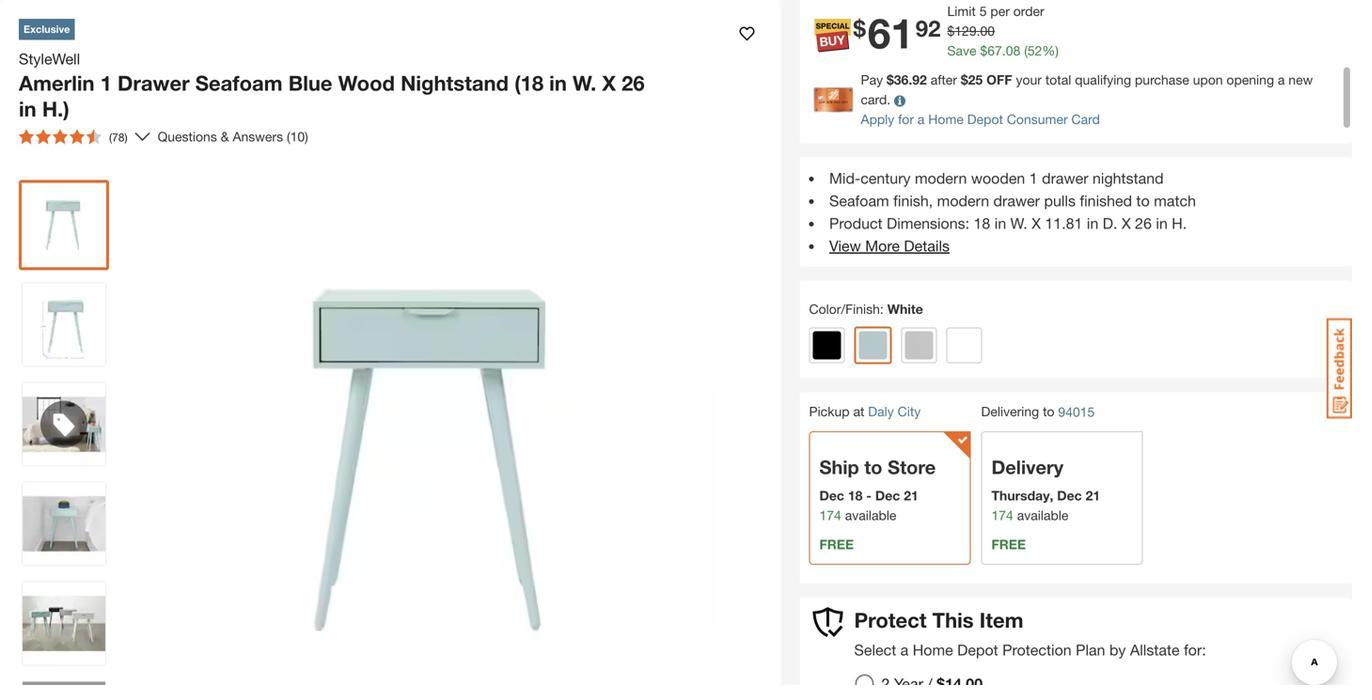Task type: vqa. For each thing, say whether or not it's contained in the screenshot.
Seafoam Stylewell Nightstands Bs1807221 Sea A0.3 image
yes



Task type: describe. For each thing, give the bounding box(es) containing it.
off
[[986, 72, 1012, 88]]

11.81
[[1045, 215, 1083, 232]]

0 vertical spatial home
[[928, 112, 964, 127]]

card.
[[861, 92, 891, 107]]

by
[[1110, 641, 1126, 659]]

answers
[[233, 129, 283, 144]]

more
[[865, 237, 900, 255]]

total
[[1045, 72, 1071, 88]]

your
[[1016, 72, 1042, 88]]

apply for a home depot consumer card
[[861, 112, 1100, 127]]

century
[[861, 169, 911, 187]]

pay $ 36.92 after $ 25 off
[[861, 72, 1012, 88]]

stylewell amerlin 1 drawer seafoam blue wood nightstand (18 in w. x 26 in h.)
[[19, 50, 645, 121]]

protect
[[854, 608, 927, 633]]

free for thursday,
[[992, 537, 1026, 552]]

1 horizontal spatial x
[[1032, 215, 1041, 232]]

61
[[868, 8, 914, 57]]

(10)
[[287, 129, 308, 144]]

0 vertical spatial modern
[[915, 169, 967, 187]]

seafoam stylewell nightstands bs1807221 sea e1.1 image
[[23, 284, 105, 366]]

25
[[968, 72, 983, 88]]

per
[[991, 3, 1010, 19]]

product
[[829, 215, 883, 232]]

(78)
[[109, 131, 127, 144]]

allstate
[[1130, 641, 1180, 659]]

36.92
[[894, 72, 927, 88]]

1 vertical spatial modern
[[937, 192, 989, 210]]

for:
[[1184, 641, 1206, 659]]

52
[[1028, 43, 1042, 58]]

a inside the protect this item select a home depot protection plan by allstate for:
[[901, 641, 909, 659]]

consumer
[[1007, 112, 1068, 127]]

seafoam stylewell nightstands bs1807221 sea 40.2 image
[[23, 483, 105, 566]]

4.5 stars image
[[19, 129, 102, 144]]

apply for a home depot consumer card link
[[861, 112, 1100, 127]]

129
[[955, 23, 977, 39]]

seafoam stylewell nightstands bs1807221 sea 44 hotspot.0 image
[[23, 383, 105, 466]]

view more details link
[[829, 237, 950, 255]]

0 vertical spatial depot
[[967, 112, 1003, 127]]

1 inside stylewell amerlin 1 drawer seafoam blue wood nightstand (18 in w. x 26 in h.)
[[100, 71, 112, 95]]

after
[[931, 72, 957, 88]]

nightstand
[[1093, 169, 1164, 187]]

5
[[980, 3, 987, 19]]

0 vertical spatial drawer
[[1042, 169, 1088, 187]]

city
[[898, 404, 921, 420]]

apply now image
[[814, 87, 861, 112]]

mid-century modern wooden 1 drawer nightstand seafoam finish, modern drawer pulls finished to match product dimensions: 18 in w. x 11.81 in d. x 26 in h. view more details
[[829, 169, 1196, 255]]

home inside the protect this item select a home depot protection plan by allstate for:
[[913, 641, 953, 659]]

select
[[854, 641, 896, 659]]

0 vertical spatial .
[[977, 23, 980, 39]]

thursday,
[[992, 488, 1053, 504]]

depot inside the protect this item select a home depot protection plan by allstate for:
[[957, 641, 998, 659]]

mid-
[[829, 169, 861, 187]]

save
[[947, 43, 977, 58]]

pickup
[[809, 404, 850, 420]]

$ right pay
[[887, 72, 894, 88]]

upon
[[1193, 72, 1223, 88]]

2 horizontal spatial x
[[1122, 215, 1131, 232]]

drawer
[[118, 71, 190, 95]]

card
[[1072, 112, 1100, 127]]

purchase
[[1135, 72, 1189, 88]]

00
[[980, 23, 995, 39]]

21 inside ship to store dec 18 - dec 21 174 available
[[904, 488, 918, 504]]

h.
[[1172, 215, 1187, 232]]

in left d.
[[1087, 215, 1099, 232]]

(18
[[514, 71, 544, 95]]

at
[[853, 404, 864, 420]]

white
[[887, 302, 923, 317]]

available inside the delivery thursday, dec 21 174 available
[[1017, 508, 1069, 523]]

order
[[1013, 3, 1044, 19]]

new
[[1289, 72, 1313, 88]]

in right (18
[[549, 71, 567, 95]]

item
[[980, 608, 1024, 633]]

pickup at daly city
[[809, 404, 921, 420]]

(78) link
[[11, 122, 150, 152]]

to inside mid-century modern wooden 1 drawer nightstand seafoam finish, modern drawer pulls finished to match product dimensions: 18 in w. x 11.81 in d. x 26 in h. view more details
[[1136, 192, 1150, 210]]

ship
[[819, 456, 859, 479]]

$ right after
[[961, 72, 968, 88]]

pulls
[[1044, 192, 1076, 210]]

x inside stylewell amerlin 1 drawer seafoam blue wood nightstand (18 in w. x 26 in h.)
[[602, 71, 616, 95]]

92
[[916, 15, 941, 42]]

dimensions:
[[887, 215, 970, 232]]

for
[[898, 112, 914, 127]]

amerlin
[[19, 71, 95, 95]]



Task type: locate. For each thing, give the bounding box(es) containing it.
1 available from the left
[[845, 508, 897, 523]]

1 horizontal spatial 26
[[1135, 215, 1152, 232]]

wood
[[338, 71, 395, 95]]

0 horizontal spatial 21
[[904, 488, 918, 504]]

2 free from the left
[[992, 537, 1026, 552]]

seafoam inside stylewell amerlin 1 drawer seafoam blue wood nightstand (18 in w. x 26 in h.)
[[195, 71, 283, 95]]

color/finish
[[809, 302, 880, 317]]

0 horizontal spatial 1
[[100, 71, 112, 95]]

x
[[602, 71, 616, 95], [1032, 215, 1041, 232], [1122, 215, 1131, 232]]

0 horizontal spatial .
[[977, 23, 980, 39]]

1 vertical spatial drawer
[[993, 192, 1040, 210]]

174 inside the delivery thursday, dec 21 174 available
[[992, 508, 1014, 523]]

w. inside stylewell amerlin 1 drawer seafoam blue wood nightstand (18 in w. x 26 in h.)
[[573, 71, 596, 95]]

0 horizontal spatial 26
[[622, 71, 645, 95]]

1 vertical spatial home
[[913, 641, 953, 659]]

in down 'wooden'
[[995, 215, 1006, 232]]

1 horizontal spatial free
[[992, 537, 1026, 552]]

2 horizontal spatial dec
[[1057, 488, 1082, 504]]

0 vertical spatial w.
[[573, 71, 596, 95]]

1 vertical spatial 1
[[1029, 169, 1038, 187]]

2 21 from the left
[[1086, 488, 1100, 504]]

67
[[988, 43, 1002, 58]]

a right select
[[901, 641, 909, 659]]

seafoam up questions & answers (10)
[[195, 71, 283, 95]]

delivering
[[981, 404, 1039, 420]]

delivery
[[992, 456, 1064, 479]]

shadow gray image
[[905, 332, 933, 360]]

home down this
[[913, 641, 953, 659]]

1 174 from the left
[[819, 508, 841, 523]]

. down the "5"
[[977, 23, 980, 39]]

1 horizontal spatial .
[[1002, 43, 1006, 58]]

seafoam image
[[859, 332, 887, 360]]

a right the for on the top
[[918, 112, 925, 127]]

modern down 'wooden'
[[937, 192, 989, 210]]

%)
[[1042, 43, 1059, 58]]

blue
[[288, 71, 332, 95]]

0 horizontal spatial 18
[[848, 488, 863, 504]]

drawer up pulls
[[1042, 169, 1088, 187]]

delivering to 94015
[[981, 404, 1095, 420]]

0 horizontal spatial free
[[819, 537, 854, 552]]

available inside ship to store dec 18 - dec 21 174 available
[[845, 508, 897, 523]]

0 vertical spatial 18
[[974, 215, 990, 232]]

to inside delivering to 94015
[[1043, 404, 1055, 420]]

depot
[[967, 112, 1003, 127], [957, 641, 998, 659]]

1 horizontal spatial w.
[[1011, 215, 1028, 232]]

drawer
[[1042, 169, 1088, 187], [993, 192, 1040, 210]]

finish,
[[893, 192, 933, 210]]

1 dec from the left
[[819, 488, 844, 504]]

1 horizontal spatial to
[[1043, 404, 1055, 420]]

to for 94015
[[1043, 404, 1055, 420]]

to
[[1136, 192, 1150, 210], [1043, 404, 1055, 420], [864, 456, 883, 479]]

details
[[904, 237, 950, 255]]

available down thursday,
[[1017, 508, 1069, 523]]

view
[[829, 237, 861, 255]]

2 vertical spatial to
[[864, 456, 883, 479]]

174 down ship
[[819, 508, 841, 523]]

modern up finish,
[[915, 169, 967, 187]]

$ 61 92
[[853, 8, 941, 57]]

0 vertical spatial to
[[1136, 192, 1150, 210]]

depot down 25
[[967, 112, 1003, 127]]

1 horizontal spatial 18
[[974, 215, 990, 232]]

1 horizontal spatial seafoam
[[829, 192, 889, 210]]

w. left 11.81
[[1011, 215, 1028, 232]]

qualifying
[[1075, 72, 1131, 88]]

174 down thursday,
[[992, 508, 1014, 523]]

2 horizontal spatial a
[[1278, 72, 1285, 88]]

1 free from the left
[[819, 537, 854, 552]]

1 vertical spatial 26
[[1135, 215, 1152, 232]]

$ inside $ 61 92
[[853, 15, 866, 42]]

finished
[[1080, 192, 1132, 210]]

-
[[866, 488, 872, 504]]

seafoam up product at the top right
[[829, 192, 889, 210]]

delivery thursday, dec 21 174 available
[[992, 456, 1100, 523]]

to for store
[[864, 456, 883, 479]]

a inside your total qualifying purchase upon opening a new card.
[[1278, 72, 1285, 88]]

1 horizontal spatial available
[[1017, 508, 1069, 523]]

w. right (18
[[573, 71, 596, 95]]

charcoal black image
[[813, 332, 841, 360]]

0 horizontal spatial available
[[845, 508, 897, 523]]

$ down limit
[[947, 23, 955, 39]]

1 horizontal spatial 174
[[992, 508, 1014, 523]]

18 inside ship to store dec 18 - dec 21 174 available
[[848, 488, 863, 504]]

questions
[[158, 129, 217, 144]]

2 available from the left
[[1017, 508, 1069, 523]]

. left (
[[1002, 43, 1006, 58]]

exclusive
[[24, 23, 70, 35]]

1 vertical spatial .
[[1002, 43, 1006, 58]]

$ left 61
[[853, 15, 866, 42]]

ship to store dec 18 - dec 21 174 available
[[819, 456, 936, 523]]

x right (18
[[602, 71, 616, 95]]

to left 94015
[[1043, 404, 1055, 420]]

0 horizontal spatial dec
[[819, 488, 844, 504]]

1 left drawer
[[100, 71, 112, 95]]

1 vertical spatial 18
[[848, 488, 863, 504]]

a
[[1278, 72, 1285, 88], [918, 112, 925, 127], [901, 641, 909, 659]]

18 inside mid-century modern wooden 1 drawer nightstand seafoam finish, modern drawer pulls finished to match product dimensions: 18 in w. x 11.81 in d. x 26 in h. view more details
[[974, 215, 990, 232]]

questions & answers (10)
[[158, 129, 308, 144]]

0 horizontal spatial seafoam
[[195, 71, 283, 95]]

w.
[[573, 71, 596, 95], [1011, 215, 1028, 232]]

1 vertical spatial depot
[[957, 641, 998, 659]]

26 inside mid-century modern wooden 1 drawer nightstand seafoam finish, modern drawer pulls finished to match product dimensions: 18 in w. x 11.81 in d. x 26 in h. view more details
[[1135, 215, 1152, 232]]

0 horizontal spatial a
[[901, 641, 909, 659]]

18
[[974, 215, 990, 232], [848, 488, 863, 504]]

2 dec from the left
[[875, 488, 900, 504]]

1 right 'wooden'
[[1029, 169, 1038, 187]]

21 down store
[[904, 488, 918, 504]]

dec right - at right bottom
[[875, 488, 900, 504]]

0 vertical spatial 26
[[622, 71, 645, 95]]

nightstand
[[401, 71, 509, 95]]

seafoam stylewell nightstands bs1807221 sea 64.0 image
[[23, 184, 105, 267]]

(78) button
[[11, 122, 135, 152]]

1 21 from the left
[[904, 488, 918, 504]]

21
[[904, 488, 918, 504], [1086, 488, 1100, 504]]

plan
[[1076, 641, 1105, 659]]

174
[[819, 508, 841, 523], [992, 508, 1014, 523]]

available down - at right bottom
[[845, 508, 897, 523]]

daly
[[868, 404, 894, 420]]

apply
[[861, 112, 894, 127]]

:
[[880, 302, 884, 317]]

26 inside stylewell amerlin 1 drawer seafoam blue wood nightstand (18 in w. x 26 in h.)
[[622, 71, 645, 95]]

wooden
[[971, 169, 1025, 187]]

h.)
[[42, 96, 69, 121]]

1 vertical spatial a
[[918, 112, 925, 127]]

store
[[888, 456, 936, 479]]

0 horizontal spatial to
[[864, 456, 883, 479]]

0 horizontal spatial w.
[[573, 71, 596, 95]]

$
[[853, 15, 866, 42], [947, 23, 955, 39], [980, 43, 988, 58], [887, 72, 894, 88], [961, 72, 968, 88]]

free down thursday,
[[992, 537, 1026, 552]]

in left h.) on the left top of page
[[19, 96, 36, 121]]

21 inside the delivery thursday, dec 21 174 available
[[1086, 488, 1100, 504]]

08
[[1006, 43, 1021, 58]]

174 inside ship to store dec 18 - dec 21 174 available
[[819, 508, 841, 523]]

1 horizontal spatial drawer
[[1042, 169, 1088, 187]]

protection
[[1003, 641, 1072, 659]]

dec down ship
[[819, 488, 844, 504]]

stylewell
[[19, 50, 80, 68]]

1 horizontal spatial 1
[[1029, 169, 1038, 187]]

94015
[[1058, 404, 1095, 420]]

protect this item select a home depot protection plan by allstate for:
[[854, 608, 1206, 659]]

0 horizontal spatial x
[[602, 71, 616, 95]]

a left the new
[[1278, 72, 1285, 88]]

2 vertical spatial a
[[901, 641, 909, 659]]

seafoam inside mid-century modern wooden 1 drawer nightstand seafoam finish, modern drawer pulls finished to match product dimensions: 18 in w. x 11.81 in d. x 26 in h. view more details
[[829, 192, 889, 210]]

1 horizontal spatial 21
[[1086, 488, 1100, 504]]

opening
[[1227, 72, 1274, 88]]

dec inside the delivery thursday, dec 21 174 available
[[1057, 488, 1082, 504]]

1 vertical spatial w.
[[1011, 215, 1028, 232]]

x right d.
[[1122, 215, 1131, 232]]

free for to
[[819, 537, 854, 552]]

.
[[977, 23, 980, 39], [1002, 43, 1006, 58]]

to down nightstand
[[1136, 192, 1150, 210]]

limit 5 per order $ 129 . 00 save $ 67 . 08 ( 52 %)
[[947, 3, 1059, 58]]

daly city button
[[868, 404, 921, 420]]

2 174 from the left
[[992, 508, 1014, 523]]

seafoam
[[195, 71, 283, 95], [829, 192, 889, 210]]

in
[[549, 71, 567, 95], [19, 96, 36, 121], [995, 215, 1006, 232], [1087, 215, 1099, 232], [1156, 215, 1168, 232]]

color/finish : white
[[809, 302, 923, 317]]

w. inside mid-century modern wooden 1 drawer nightstand seafoam finish, modern drawer pulls finished to match product dimensions: 18 in w. x 11.81 in d. x 26 in h. view more details
[[1011, 215, 1028, 232]]

drawer down 'wooden'
[[993, 192, 1040, 210]]

in left h.
[[1156, 215, 1168, 232]]

dec right thursday,
[[1057, 488, 1082, 504]]

stylewell link
[[19, 47, 88, 70]]

pay
[[861, 72, 883, 88]]

x left 11.81
[[1032, 215, 1041, 232]]

available
[[845, 508, 897, 523], [1017, 508, 1069, 523]]

2 horizontal spatial to
[[1136, 192, 1150, 210]]

this
[[932, 608, 974, 633]]

26
[[622, 71, 645, 95], [1135, 215, 1152, 232]]

0 vertical spatial 1
[[100, 71, 112, 95]]

home down after
[[928, 112, 964, 127]]

limit
[[947, 3, 976, 19]]

0 horizontal spatial 174
[[819, 508, 841, 523]]

18 left - at right bottom
[[848, 488, 863, 504]]

$ down 00 at the right
[[980, 43, 988, 58]]

home
[[928, 112, 964, 127], [913, 641, 953, 659]]

1 vertical spatial seafoam
[[829, 192, 889, 210]]

free
[[819, 537, 854, 552], [992, 537, 1026, 552]]

21 right thursday,
[[1086, 488, 1100, 504]]

1 horizontal spatial a
[[918, 112, 925, 127]]

1 inside mid-century modern wooden 1 drawer nightstand seafoam finish, modern drawer pulls finished to match product dimensions: 18 in w. x 11.81 in d. x 26 in h. view more details
[[1029, 169, 1038, 187]]

1 horizontal spatial dec
[[875, 488, 900, 504]]

free down ship to store dec 18 - dec 21 174 available at the bottom right
[[819, 537, 854, 552]]

&
[[221, 129, 229, 144]]

to inside ship to store dec 18 - dec 21 174 available
[[864, 456, 883, 479]]

18 down 'wooden'
[[974, 215, 990, 232]]

94015 link
[[1058, 402, 1095, 422]]

to up - at right bottom
[[864, 456, 883, 479]]

0 horizontal spatial drawer
[[993, 192, 1040, 210]]

feedback link image
[[1327, 318, 1352, 419]]

0 vertical spatial a
[[1278, 72, 1285, 88]]

seafoam stylewell nightstands bs1807221 sea a0.3 image
[[23, 583, 105, 665]]

info image
[[894, 95, 906, 107]]

d.
[[1103, 215, 1118, 232]]

(
[[1024, 43, 1028, 58]]

3 dec from the left
[[1057, 488, 1082, 504]]

1
[[100, 71, 112, 95], [1029, 169, 1038, 187]]

depot down the item
[[957, 641, 998, 659]]

your total qualifying purchase upon opening a new card.
[[861, 72, 1313, 107]]

0 vertical spatial seafoam
[[195, 71, 283, 95]]

1 vertical spatial to
[[1043, 404, 1055, 420]]



